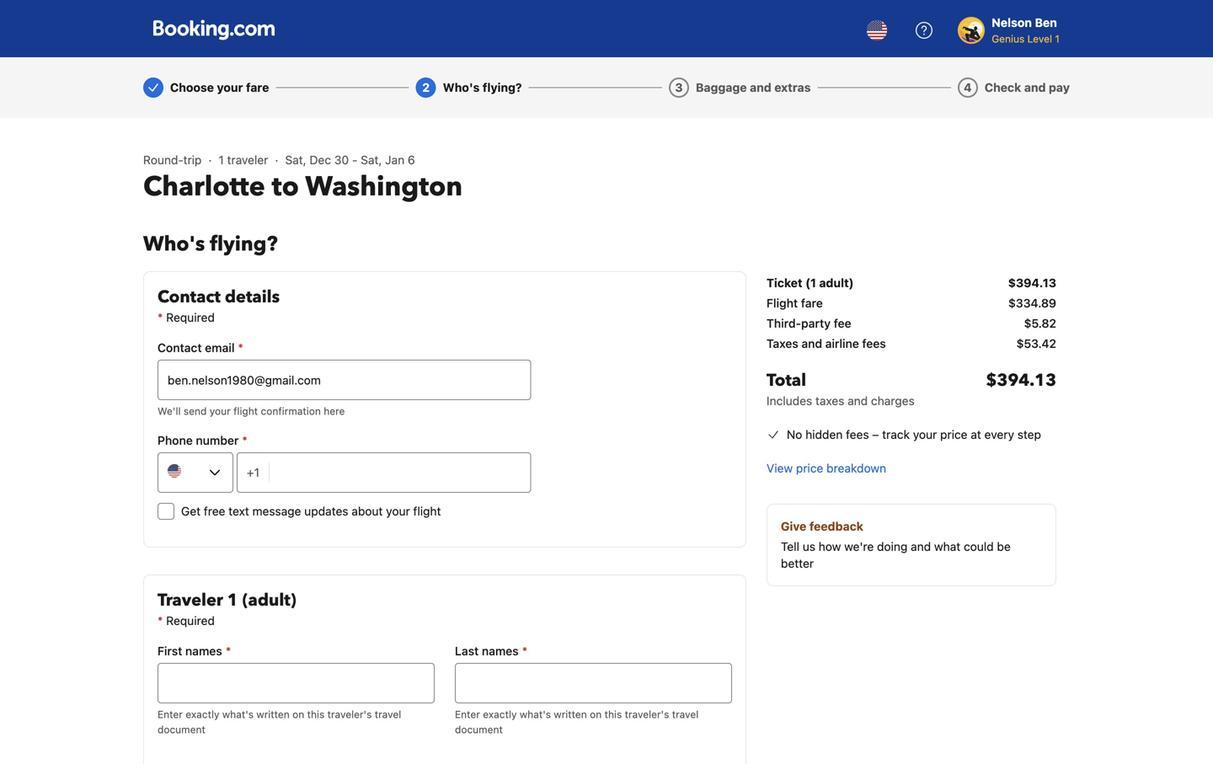 Task type: locate. For each thing, give the bounding box(es) containing it.
party
[[801, 316, 831, 330]]

2 · from the left
[[275, 153, 278, 167]]

this
[[307, 709, 325, 720], [605, 709, 622, 720]]

1 sat, from the left
[[285, 153, 306, 167]]

None email field
[[158, 360, 531, 400]]

enter
[[158, 709, 183, 720], [455, 709, 480, 720]]

1 row from the top
[[767, 271, 1057, 295]]

choose
[[170, 80, 214, 94]]

send
[[184, 405, 207, 417]]

third-party fee cell
[[767, 315, 851, 332]]

2 enter exactly what's written on this traveler's travel document from the left
[[455, 709, 699, 736]]

1 vertical spatial fare
[[801, 296, 823, 310]]

2 contact from the top
[[158, 341, 202, 355]]

row containing total
[[767, 356, 1057, 416]]

traveler 1 (adult) required
[[158, 589, 296, 628]]

every
[[985, 428, 1014, 442]]

who's right 2
[[443, 80, 480, 94]]

your right send
[[210, 405, 231, 417]]

1 horizontal spatial ·
[[275, 153, 278, 167]]

flight down phone number phone field
[[413, 504, 441, 518]]

who's flying?
[[443, 80, 522, 94], [143, 230, 278, 258]]

exactly down last names *
[[483, 709, 517, 720]]

1 vertical spatial 1
[[219, 153, 224, 167]]

-
[[352, 153, 358, 167]]

1 enter exactly what's written on this traveler's travel document from the left
[[158, 709, 401, 736]]

travel
[[375, 709, 401, 720], [672, 709, 699, 720]]

1 · from the left
[[208, 153, 212, 167]]

flying? up 'details'
[[210, 230, 278, 258]]

0 vertical spatial $394.13 cell
[[1008, 275, 1057, 292]]

fare right 'choose' at the top left
[[246, 80, 269, 94]]

document down 'first'
[[158, 724, 205, 736]]

level
[[1028, 33, 1052, 45]]

0 vertical spatial contact
[[158, 286, 221, 309]]

trip
[[183, 153, 202, 167]]

exactly for first names
[[186, 709, 219, 720]]

includes
[[767, 394, 812, 408]]

required down "traveler"
[[166, 614, 215, 628]]

what's for first names *
[[222, 709, 254, 720]]

2 exactly from the left
[[483, 709, 517, 720]]

contact email *
[[158, 341, 243, 355]]

enter exactly what's written on this traveler's travel document alert
[[158, 707, 435, 737], [455, 707, 732, 737]]

price
[[940, 428, 968, 442], [796, 461, 823, 475]]

fare down ticket (1 adult) cell
[[801, 296, 823, 310]]

required
[[166, 310, 215, 324], [166, 614, 215, 628]]

0 horizontal spatial enter
[[158, 709, 183, 720]]

pay
[[1049, 80, 1070, 94]]

1 this from the left
[[307, 709, 325, 720]]

ticket
[[767, 276, 803, 290]]

$53.42
[[1017, 337, 1057, 351]]

4 row from the top
[[767, 335, 1057, 356]]

exactly
[[186, 709, 219, 720], [483, 709, 517, 720]]

1 horizontal spatial enter exactly what's written on this traveler's travel document alert
[[455, 707, 732, 737]]

$394.13 up $334.89
[[1008, 276, 1057, 290]]

traveler's
[[327, 709, 372, 720], [625, 709, 669, 720]]

flying?
[[483, 80, 522, 94], [210, 230, 278, 258]]

None field
[[158, 663, 435, 704], [455, 663, 732, 704], [158, 663, 435, 704], [455, 663, 732, 704]]

1 horizontal spatial who's
[[443, 80, 480, 94]]

enter exactly what's written on this traveler's travel document
[[158, 709, 401, 736], [455, 709, 699, 736]]

1 exactly from the left
[[186, 709, 219, 720]]

* for last names *
[[522, 644, 528, 658]]

0 horizontal spatial travel
[[375, 709, 401, 720]]

1 left the (adult)
[[227, 589, 238, 612]]

your
[[217, 80, 243, 94], [210, 405, 231, 417], [913, 428, 937, 442], [386, 504, 410, 518]]

price left at
[[940, 428, 968, 442]]

1 horizontal spatial enter exactly what's written on this traveler's travel document
[[455, 709, 699, 736]]

0 vertical spatial fees
[[862, 337, 886, 351]]

1 horizontal spatial enter
[[455, 709, 480, 720]]

required inside "traveler 1 (adult) required"
[[166, 614, 215, 628]]

required up contact email *
[[166, 310, 215, 324]]

* down "traveler 1 (adult) required" at the bottom of page
[[226, 644, 231, 658]]

sat,
[[285, 153, 306, 167], [361, 153, 382, 167]]

0 horizontal spatial traveler's
[[327, 709, 372, 720]]

fare
[[246, 80, 269, 94], [801, 296, 823, 310]]

what's down last names *
[[520, 709, 551, 720]]

0 horizontal spatial fare
[[246, 80, 269, 94]]

enter exactly what's written on this traveler's travel document alert for first names *
[[158, 707, 435, 737]]

1 horizontal spatial written
[[554, 709, 587, 720]]

0 horizontal spatial exactly
[[186, 709, 219, 720]]

1
[[1055, 33, 1060, 45], [219, 153, 224, 167], [227, 589, 238, 612]]

$394.13 down $53.42 cell on the right top of the page
[[986, 369, 1057, 392]]

genius
[[992, 33, 1025, 45]]

contact inside contact details required
[[158, 286, 221, 309]]

0 horizontal spatial enter exactly what's written on this traveler's travel document
[[158, 709, 401, 736]]

and down third-party fee 'cell'
[[802, 337, 822, 351]]

adult)
[[819, 276, 854, 290]]

1 horizontal spatial who's flying?
[[443, 80, 522, 94]]

* right number
[[242, 434, 248, 447]]

0 horizontal spatial on
[[292, 709, 304, 720]]

charges
[[871, 394, 915, 408]]

enter down last at the left bottom of page
[[455, 709, 480, 720]]

third-party fee
[[767, 316, 851, 330]]

written
[[257, 709, 290, 720], [554, 709, 587, 720]]

names right 'first'
[[185, 644, 222, 658]]

5 row from the top
[[767, 356, 1057, 416]]

contact up contact email *
[[158, 286, 221, 309]]

0 horizontal spatial who's
[[143, 230, 205, 258]]

who's flying? right 2
[[443, 80, 522, 94]]

row containing flight fare
[[767, 295, 1057, 315]]

sat, left dec
[[285, 153, 306, 167]]

3 row from the top
[[767, 315, 1057, 335]]

1 written from the left
[[257, 709, 290, 720]]

* right last at the left bottom of page
[[522, 644, 528, 658]]

2 names from the left
[[482, 644, 519, 658]]

who's flying? down charlotte
[[143, 230, 278, 258]]

$394.13 cell up $334.89
[[1008, 275, 1057, 292]]

ben
[[1035, 16, 1057, 29]]

* for contact email *
[[238, 341, 243, 355]]

1 travel from the left
[[375, 709, 401, 720]]

enter exactly what's written on this traveler's travel document alert for last names *
[[455, 707, 732, 737]]

1 enter exactly what's written on this traveler's travel document alert from the left
[[158, 707, 435, 737]]

table
[[767, 271, 1057, 416]]

1 vertical spatial fees
[[846, 428, 869, 442]]

2 on from the left
[[590, 709, 602, 720]]

names
[[185, 644, 222, 658], [482, 644, 519, 658]]

and left extras
[[750, 80, 772, 94]]

0 vertical spatial fare
[[246, 80, 269, 94]]

sat, right -
[[361, 153, 382, 167]]

1 horizontal spatial traveler's
[[625, 709, 669, 720]]

nelson ben genius level 1
[[992, 16, 1060, 45]]

exactly down first names *
[[186, 709, 219, 720]]

round-trip · 1 traveler · sat, dec 30 - sat, jan 6 charlotte to washington
[[143, 153, 463, 205]]

0 vertical spatial 1
[[1055, 33, 1060, 45]]

total includes taxes and charges
[[767, 369, 915, 408]]

0 horizontal spatial document
[[158, 724, 205, 736]]

1 vertical spatial contact
[[158, 341, 202, 355]]

flying? right 2
[[483, 80, 522, 94]]

· right trip
[[208, 153, 212, 167]]

2 horizontal spatial 1
[[1055, 33, 1060, 45]]

0 horizontal spatial this
[[307, 709, 325, 720]]

2 vertical spatial 1
[[227, 589, 238, 612]]

1 vertical spatial $394.13
[[986, 369, 1057, 392]]

we'll send your flight confirmation here alert
[[158, 404, 531, 419]]

total cell
[[767, 369, 915, 409]]

2 enter exactly what's written on this traveler's travel document alert from the left
[[455, 707, 732, 737]]

0 horizontal spatial who's flying?
[[143, 230, 278, 258]]

better
[[781, 557, 814, 570]]

traveler's for first names *
[[327, 709, 372, 720]]

0 vertical spatial flight
[[233, 405, 258, 417]]

0 horizontal spatial ·
[[208, 153, 212, 167]]

booking.com logo image
[[153, 20, 275, 40], [153, 20, 275, 40]]

* right email
[[238, 341, 243, 355]]

baggage
[[696, 80, 747, 94]]

what's
[[222, 709, 254, 720], [520, 709, 551, 720]]

0 horizontal spatial price
[[796, 461, 823, 475]]

contact details required
[[158, 286, 280, 324]]

enter exactly what's written on this traveler's travel document for first names *
[[158, 709, 401, 736]]

1 vertical spatial flight
[[413, 504, 441, 518]]

contact for contact details
[[158, 286, 221, 309]]

document for first
[[158, 724, 205, 736]]

doing
[[877, 540, 908, 554]]

1 document from the left
[[158, 724, 205, 736]]

0 horizontal spatial flight
[[233, 405, 258, 417]]

us
[[803, 540, 816, 554]]

enter down 'first'
[[158, 709, 183, 720]]

this for first names *
[[307, 709, 325, 720]]

2 row from the top
[[767, 295, 1057, 315]]

1 right level
[[1055, 33, 1060, 45]]

document down last at the left bottom of page
[[455, 724, 503, 736]]

0 vertical spatial who's flying?
[[443, 80, 522, 94]]

written for last names *
[[554, 709, 587, 720]]

1 horizontal spatial flight
[[413, 504, 441, 518]]

price right "view"
[[796, 461, 823, 475]]

6
[[408, 153, 415, 167]]

ticket (1 adult)
[[767, 276, 854, 290]]

step
[[1018, 428, 1041, 442]]

names right last at the left bottom of page
[[482, 644, 519, 658]]

and left 'what'
[[911, 540, 931, 554]]

1 left traveler
[[219, 153, 224, 167]]

and right taxes
[[848, 394, 868, 408]]

*
[[238, 341, 243, 355], [242, 434, 248, 447], [226, 644, 231, 658], [522, 644, 528, 658]]

0 horizontal spatial what's
[[222, 709, 254, 720]]

fees right airline
[[862, 337, 886, 351]]

0 horizontal spatial sat,
[[285, 153, 306, 167]]

0 horizontal spatial 1
[[219, 153, 224, 167]]

1 names from the left
[[185, 644, 222, 658]]

2
[[422, 80, 430, 94]]

at
[[971, 428, 981, 442]]

3
[[675, 80, 683, 94]]

1 horizontal spatial sat,
[[361, 153, 382, 167]]

flight up number
[[233, 405, 258, 417]]

and for baggage
[[750, 80, 772, 94]]

1 on from the left
[[292, 709, 304, 720]]

1 vertical spatial required
[[166, 614, 215, 628]]

table containing total
[[767, 271, 1057, 416]]

0 vertical spatial required
[[166, 310, 215, 324]]

1 horizontal spatial fare
[[801, 296, 823, 310]]

who's down charlotte
[[143, 230, 205, 258]]

1 traveler's from the left
[[327, 709, 372, 720]]

dec
[[310, 153, 331, 167]]

2 required from the top
[[166, 614, 215, 628]]

1 enter from the left
[[158, 709, 183, 720]]

–
[[872, 428, 879, 442]]

1 vertical spatial flying?
[[210, 230, 278, 258]]

0 vertical spatial who's
[[443, 80, 480, 94]]

contact left email
[[158, 341, 202, 355]]

2 travel from the left
[[672, 709, 699, 720]]

0 horizontal spatial flying?
[[210, 230, 278, 258]]

2 what's from the left
[[520, 709, 551, 720]]

1 horizontal spatial travel
[[672, 709, 699, 720]]

and left pay
[[1024, 80, 1046, 94]]

your right about
[[386, 504, 410, 518]]

1 horizontal spatial names
[[482, 644, 519, 658]]

your right track
[[913, 428, 937, 442]]

1 horizontal spatial exactly
[[483, 709, 517, 720]]

0 horizontal spatial enter exactly what's written on this traveler's travel document alert
[[158, 707, 435, 737]]

2 this from the left
[[605, 709, 622, 720]]

0 horizontal spatial written
[[257, 709, 290, 720]]

4
[[964, 80, 972, 94]]

fees inside "cell"
[[862, 337, 886, 351]]

1 horizontal spatial document
[[455, 724, 503, 736]]

to
[[272, 169, 299, 205]]

extras
[[775, 80, 811, 94]]

and inside "cell"
[[802, 337, 822, 351]]

0 vertical spatial $394.13
[[1008, 276, 1057, 290]]

·
[[208, 153, 212, 167], [275, 153, 278, 167]]

* for phone number *
[[242, 434, 248, 447]]

fare inside cell
[[801, 296, 823, 310]]

1 horizontal spatial this
[[605, 709, 622, 720]]

$394.13 cell
[[1008, 275, 1057, 292], [986, 369, 1057, 409]]

contact
[[158, 286, 221, 309], [158, 341, 202, 355]]

no
[[787, 428, 802, 442]]

2 enter from the left
[[455, 709, 480, 720]]

1 required from the top
[[166, 310, 215, 324]]

travel for last names *
[[672, 709, 699, 720]]

1 horizontal spatial on
[[590, 709, 602, 720]]

what's down first names *
[[222, 709, 254, 720]]

· up to
[[275, 153, 278, 167]]

1 horizontal spatial 1
[[227, 589, 238, 612]]

track
[[882, 428, 910, 442]]

2 traveler's from the left
[[625, 709, 669, 720]]

1 vertical spatial $394.13 cell
[[986, 369, 1057, 409]]

1 horizontal spatial what's
[[520, 709, 551, 720]]

$394.13 cell up 'step'
[[986, 369, 1057, 409]]

2 document from the left
[[455, 724, 503, 736]]

washington
[[305, 169, 463, 205]]

view price breakdown
[[767, 461, 886, 475]]

what's for last names *
[[520, 709, 551, 720]]

flight
[[233, 405, 258, 417], [413, 504, 441, 518]]

traveler's for last names *
[[625, 709, 669, 720]]

1 horizontal spatial flying?
[[483, 80, 522, 94]]

row
[[767, 271, 1057, 295], [767, 295, 1057, 315], [767, 315, 1057, 335], [767, 335, 1057, 356], [767, 356, 1057, 416]]

1 contact from the top
[[158, 286, 221, 309]]

written for first names *
[[257, 709, 290, 720]]

1 horizontal spatial price
[[940, 428, 968, 442]]

1 what's from the left
[[222, 709, 254, 720]]

2 written from the left
[[554, 709, 587, 720]]

0 horizontal spatial names
[[185, 644, 222, 658]]

fees left –
[[846, 428, 869, 442]]

names for last names
[[482, 644, 519, 658]]



Task type: vqa. For each thing, say whether or not it's contained in the screenshot.
From
no



Task type: describe. For each thing, give the bounding box(es) containing it.
row containing third-party fee
[[767, 315, 1057, 335]]

exactly for last names
[[483, 709, 517, 720]]

(adult)
[[242, 589, 296, 612]]

and for check
[[1024, 80, 1046, 94]]

here
[[324, 405, 345, 417]]

view price breakdown link
[[767, 460, 886, 477]]

airline
[[825, 337, 859, 351]]

$394.13 for row containing total
[[986, 369, 1057, 392]]

breakdown
[[827, 461, 886, 475]]

$53.42 cell
[[1017, 335, 1057, 352]]

could
[[964, 540, 994, 554]]

tell
[[781, 540, 800, 554]]

1 inside "traveler 1 (adult) required"
[[227, 589, 238, 612]]

required inside contact details required
[[166, 310, 215, 324]]

details
[[225, 286, 280, 309]]

choose your fare
[[170, 80, 269, 94]]

(1
[[806, 276, 816, 290]]

contact for contact email
[[158, 341, 202, 355]]

we're
[[844, 540, 874, 554]]

+1
[[247, 466, 260, 479]]

document for last
[[455, 724, 503, 736]]

1 vertical spatial price
[[796, 461, 823, 475]]

free
[[204, 504, 225, 518]]

hidden
[[806, 428, 843, 442]]

row containing ticket (1 adult)
[[767, 271, 1057, 295]]

traveler
[[227, 153, 268, 167]]

* for first names *
[[226, 644, 231, 658]]

and inside total includes taxes and charges
[[848, 394, 868, 408]]

third-
[[767, 316, 801, 330]]

2 sat, from the left
[[361, 153, 382, 167]]

and inside give feedback tell us how we're doing and what could be better
[[911, 540, 931, 554]]

1 vertical spatial who's
[[143, 230, 205, 258]]

flight
[[767, 296, 798, 310]]

enter for first
[[158, 709, 183, 720]]

charlotte
[[143, 169, 265, 205]]

jan
[[385, 153, 405, 167]]

taxes
[[816, 394, 845, 408]]

updates
[[304, 504, 348, 518]]

baggage and extras
[[696, 80, 811, 94]]

we'll
[[158, 405, 181, 417]]

number
[[196, 434, 239, 447]]

$394.13 cell for row containing total
[[986, 369, 1057, 409]]

$394.13 for row containing ticket (1 adult)
[[1008, 276, 1057, 290]]

first
[[158, 644, 182, 658]]

1 inside round-trip · 1 traveler · sat, dec 30 - sat, jan 6 charlotte to washington
[[219, 153, 224, 167]]

flight fare
[[767, 296, 823, 310]]

1 inside nelson ben genius level 1
[[1055, 33, 1060, 45]]

taxes and airline fees cell
[[767, 335, 886, 352]]

text
[[229, 504, 249, 518]]

message
[[252, 504, 301, 518]]

$5.82
[[1024, 316, 1057, 330]]

phone number *
[[158, 434, 248, 447]]

travel for first names *
[[375, 709, 401, 720]]

$334.89
[[1009, 296, 1057, 310]]

taxes
[[767, 337, 799, 351]]

0 vertical spatial price
[[940, 428, 968, 442]]

first names *
[[158, 644, 231, 658]]

phone
[[158, 434, 193, 447]]

check
[[985, 80, 1022, 94]]

get
[[181, 504, 201, 518]]

row containing taxes and airline fees
[[767, 335, 1057, 356]]

$394.13 cell for row containing ticket (1 adult)
[[1008, 275, 1057, 292]]

feedback
[[810, 519, 864, 533]]

flight inside we'll send your flight confirmation here alert
[[233, 405, 258, 417]]

and for taxes
[[802, 337, 822, 351]]

how
[[819, 540, 841, 554]]

traveler
[[158, 589, 223, 612]]

give feedback tell us how we're doing and what could be better
[[781, 519, 1011, 570]]

no hidden fees – track your price at every step
[[787, 428, 1041, 442]]

email
[[205, 341, 235, 355]]

$5.82 cell
[[1024, 315, 1057, 332]]

ticket (1 adult) cell
[[767, 275, 854, 292]]

enter exactly what's written on this traveler's travel document for last names *
[[455, 709, 699, 736]]

last names *
[[455, 644, 528, 658]]

about
[[352, 504, 383, 518]]

what
[[934, 540, 961, 554]]

view
[[767, 461, 793, 475]]

last
[[455, 644, 479, 658]]

check and pay
[[985, 80, 1070, 94]]

round-
[[143, 153, 183, 167]]

on for first names *
[[292, 709, 304, 720]]

confirmation
[[261, 405, 321, 417]]

get free text message updates about your flight
[[181, 504, 441, 518]]

view price breakdown element
[[767, 460, 886, 477]]

this for last names *
[[605, 709, 622, 720]]

your inside we'll send your flight confirmation here alert
[[210, 405, 231, 417]]

flight fare cell
[[767, 295, 823, 312]]

names for first names
[[185, 644, 222, 658]]

1 vertical spatial who's flying?
[[143, 230, 278, 258]]

taxes and airline fees
[[767, 337, 886, 351]]

fee
[[834, 316, 851, 330]]

give
[[781, 519, 807, 533]]

0 vertical spatial flying?
[[483, 80, 522, 94]]

be
[[997, 540, 1011, 554]]

we'll send your flight confirmation here
[[158, 405, 345, 417]]

30
[[334, 153, 349, 167]]

your right 'choose' at the top left
[[217, 80, 243, 94]]

total
[[767, 369, 806, 392]]

Phone number telephone field
[[270, 452, 531, 493]]

enter for last
[[455, 709, 480, 720]]

on for last names *
[[590, 709, 602, 720]]

nelson
[[992, 16, 1032, 29]]

$334.89 cell
[[1009, 295, 1057, 312]]



